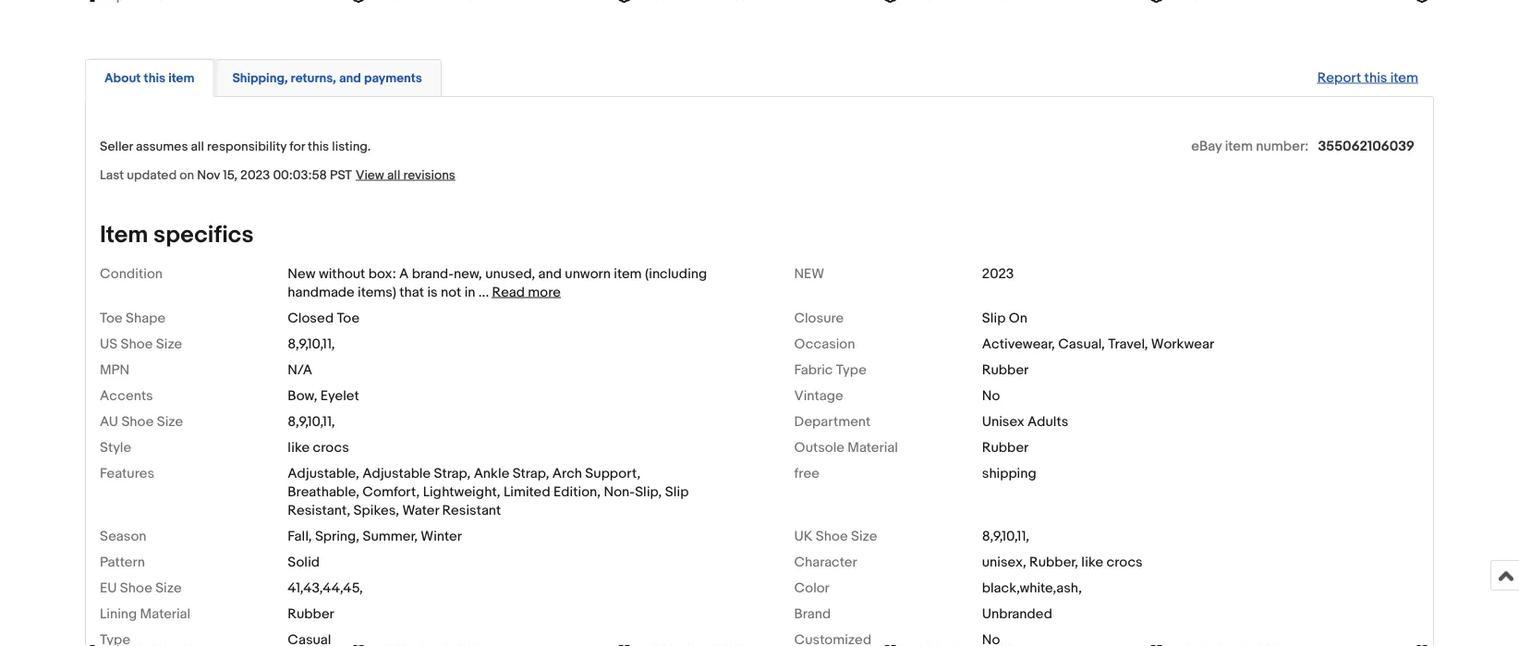 Task type: describe. For each thing, give the bounding box(es) containing it.
1 horizontal spatial all
[[387, 167, 401, 183]]

read
[[492, 284, 525, 300]]

report this item
[[1318, 69, 1419, 86]]

comfort,
[[363, 483, 420, 500]]

accents
[[100, 387, 153, 404]]

8,9,10,11, for us shoe size
[[288, 335, 335, 352]]

(including
[[645, 265, 707, 282]]

lining
[[100, 605, 137, 622]]

shipping,
[[232, 70, 288, 86]]

adults
[[1028, 413, 1069, 430]]

rubber for outsole material
[[982, 439, 1029, 456]]

arch
[[553, 465, 582, 481]]

8,9,10,11, for au shoe size
[[288, 413, 335, 430]]

about this item
[[104, 70, 194, 86]]

activewear, casual, travel, workwear
[[982, 335, 1215, 352]]

no
[[982, 387, 1001, 404]]

free
[[794, 465, 820, 481]]

material for outsole material
[[848, 439, 898, 456]]

shoe for uk
[[816, 528, 848, 544]]

a
[[399, 265, 409, 282]]

outsole material
[[794, 439, 898, 456]]

brand
[[794, 605, 831, 622]]

condition
[[100, 265, 163, 282]]

2 strap, from the left
[[513, 465, 549, 481]]

0 vertical spatial 2023
[[240, 167, 270, 183]]

adjustable
[[363, 465, 431, 481]]

style
[[100, 439, 131, 456]]

lightweight,
[[423, 483, 501, 500]]

seller
[[100, 139, 133, 154]]

report
[[1318, 69, 1362, 86]]

shoe for us
[[121, 335, 153, 352]]

1 toe from the left
[[100, 310, 123, 326]]

slip,
[[635, 483, 662, 500]]

read more
[[492, 284, 561, 300]]

about
[[104, 70, 141, 86]]

resistant
[[442, 502, 501, 518]]

and inside new without box: a brand-new, unused, and unworn item (including handmade items) that is not in ...
[[539, 265, 562, 282]]

unused,
[[485, 265, 535, 282]]

returns,
[[291, 70, 336, 86]]

pattern
[[100, 554, 145, 570]]

size for au shoe size
[[157, 413, 183, 430]]

casual,
[[1059, 335, 1105, 352]]

unisex, rubber, like crocs
[[982, 554, 1143, 570]]

rubber for fabric type
[[982, 361, 1029, 378]]

unbranded
[[982, 605, 1053, 622]]

adjustable,
[[288, 465, 359, 481]]

355062106039
[[1318, 138, 1415, 154]]

us shoe size
[[100, 335, 182, 352]]

item right "ebay"
[[1225, 138, 1253, 154]]

responsibility
[[207, 139, 287, 154]]

character
[[794, 554, 857, 570]]

unworn
[[565, 265, 611, 282]]

vintage
[[794, 387, 844, 404]]

material for lining material
[[140, 605, 191, 622]]

0 vertical spatial slip
[[982, 310, 1006, 326]]

closed
[[288, 310, 334, 326]]

not
[[441, 284, 462, 300]]

for
[[289, 139, 305, 154]]

updated
[[127, 167, 177, 183]]

black,white,ash,
[[982, 579, 1082, 596]]

41,43,44,45,
[[288, 579, 363, 596]]

tab list containing about this item
[[85, 55, 1435, 97]]

00:03:58
[[273, 167, 327, 183]]

shoe for eu
[[120, 579, 152, 596]]

outsole
[[794, 439, 845, 456]]

0 vertical spatial like
[[288, 439, 310, 456]]

shipping
[[982, 465, 1037, 481]]

...
[[479, 284, 489, 300]]

0 horizontal spatial all
[[191, 139, 204, 154]]

item
[[100, 220, 148, 249]]

view all revisions link
[[352, 166, 456, 183]]

breathable,
[[288, 483, 359, 500]]

on
[[180, 167, 194, 183]]

solid
[[288, 554, 320, 570]]

item specifics
[[100, 220, 254, 249]]

specifics
[[154, 220, 254, 249]]

unisex,
[[982, 554, 1027, 570]]

2 toe from the left
[[337, 310, 360, 326]]

resistant,
[[288, 502, 350, 518]]

bow, eyelet
[[288, 387, 359, 404]]

and inside button
[[339, 70, 361, 86]]

ankle
[[474, 465, 510, 481]]

fabric type
[[794, 361, 867, 378]]

size for us shoe size
[[156, 335, 182, 352]]

1 vertical spatial like
[[1082, 554, 1104, 570]]

limited
[[504, 483, 551, 500]]

unisex
[[982, 413, 1025, 430]]

slip inside adjustable, adjustable strap, ankle strap, arch support, breathable, comfort, lightweight, limited edition, non-slip, slip resistant, spikes, water resistant
[[665, 483, 689, 500]]

slip on
[[982, 310, 1028, 326]]

new
[[288, 265, 316, 282]]

mpn
[[100, 361, 129, 378]]

view
[[356, 167, 384, 183]]

15,
[[223, 167, 238, 183]]

nov
[[197, 167, 220, 183]]

last
[[100, 167, 124, 183]]

winter
[[421, 528, 462, 544]]

shipping, returns, and payments
[[232, 70, 422, 86]]



Task type: locate. For each thing, give the bounding box(es) containing it.
handmade
[[288, 284, 355, 300]]

new without box: a brand-new, unused, and unworn item (including handmade items) that is not in ...
[[288, 265, 707, 300]]

0 vertical spatial and
[[339, 70, 361, 86]]

toe down handmade
[[337, 310, 360, 326]]

item right about
[[168, 70, 194, 86]]

1 horizontal spatial crocs
[[1107, 554, 1143, 570]]

all
[[191, 139, 204, 154], [387, 167, 401, 183]]

size for eu shoe size
[[155, 579, 182, 596]]

adjustable, adjustable strap, ankle strap, arch support, breathable, comfort, lightweight, limited edition, non-slip, slip resistant, spikes, water resistant
[[288, 465, 689, 518]]

size up the character
[[851, 528, 878, 544]]

crocs up adjustable,
[[313, 439, 349, 456]]

in
[[465, 284, 476, 300]]

8,9,10,11, for uk shoe size
[[982, 528, 1030, 544]]

last updated on nov 15, 2023 00:03:58 pst view all revisions
[[100, 167, 456, 183]]

strap, up lightweight,
[[434, 465, 471, 481]]

uk
[[794, 528, 813, 544]]

size right au
[[157, 413, 183, 430]]

8,9,10,11, up unisex,
[[982, 528, 1030, 544]]

slip right "slip,"
[[665, 483, 689, 500]]

1 strap, from the left
[[434, 465, 471, 481]]

item inside new without box: a brand-new, unused, and unworn item (including handmade items) that is not in ...
[[614, 265, 642, 282]]

1 vertical spatial material
[[140, 605, 191, 622]]

crocs right rubber,
[[1107, 554, 1143, 570]]

this for about
[[144, 70, 166, 86]]

crocs
[[313, 439, 349, 456], [1107, 554, 1143, 570]]

au shoe size
[[100, 413, 183, 430]]

n/a
[[288, 361, 312, 378]]

and up more
[[539, 265, 562, 282]]

2 vertical spatial 8,9,10,11,
[[982, 528, 1030, 544]]

rubber for lining material
[[288, 605, 334, 622]]

1 vertical spatial 2023
[[982, 265, 1014, 282]]

au
[[100, 413, 118, 430]]

shoe for au
[[121, 413, 154, 430]]

rubber
[[982, 361, 1029, 378], [982, 439, 1029, 456], [288, 605, 334, 622]]

1 vertical spatial and
[[539, 265, 562, 282]]

material
[[848, 439, 898, 456], [140, 605, 191, 622]]

None text field
[[102, 0, 195, 5], [634, 0, 747, 5], [102, 0, 195, 5], [634, 0, 747, 5]]

size up lining material
[[155, 579, 182, 596]]

size
[[156, 335, 182, 352], [157, 413, 183, 430], [851, 528, 878, 544], [155, 579, 182, 596]]

ebay item number: 355062106039
[[1192, 138, 1415, 154]]

and right returns,
[[339, 70, 361, 86]]

item right unworn
[[614, 265, 642, 282]]

0 horizontal spatial toe
[[100, 310, 123, 326]]

payments
[[364, 70, 422, 86]]

1 horizontal spatial material
[[848, 439, 898, 456]]

toe up 'us'
[[100, 310, 123, 326]]

support,
[[585, 465, 641, 481]]

0 horizontal spatial 2023
[[240, 167, 270, 183]]

0 horizontal spatial crocs
[[313, 439, 349, 456]]

2 horizontal spatial this
[[1365, 69, 1388, 86]]

fall, spring, summer, winter
[[288, 528, 462, 544]]

2023 right 15,
[[240, 167, 270, 183]]

toe shape
[[100, 310, 166, 326]]

None text field
[[368, 0, 481, 5], [900, 0, 1013, 5], [1166, 0, 1279, 5], [1432, 0, 1520, 5], [368, 0, 481, 5], [900, 0, 1013, 5], [1166, 0, 1279, 5], [1432, 0, 1520, 5]]

about this item button
[[104, 69, 194, 87]]

1 horizontal spatial and
[[539, 265, 562, 282]]

edition,
[[554, 483, 601, 500]]

shoe up the character
[[816, 528, 848, 544]]

0 vertical spatial crocs
[[313, 439, 349, 456]]

this right about
[[144, 70, 166, 86]]

strap, up limited
[[513, 465, 549, 481]]

this right for
[[308, 139, 329, 154]]

this right report
[[1365, 69, 1388, 86]]

features
[[100, 465, 154, 481]]

0 horizontal spatial slip
[[665, 483, 689, 500]]

summer,
[[363, 528, 418, 544]]

shoe up lining material
[[120, 579, 152, 596]]

8,9,10,11, up like crocs
[[288, 413, 335, 430]]

new,
[[454, 265, 482, 282]]

0 horizontal spatial material
[[140, 605, 191, 622]]

item inside button
[[168, 70, 194, 86]]

rubber down the '41,43,44,45,'
[[288, 605, 334, 622]]

report this item link
[[1309, 60, 1428, 95]]

ebay
[[1192, 138, 1222, 154]]

department
[[794, 413, 871, 430]]

this
[[1365, 69, 1388, 86], [144, 70, 166, 86], [308, 139, 329, 154]]

new
[[794, 265, 825, 282]]

shoe down toe shape
[[121, 335, 153, 352]]

1 horizontal spatial slip
[[982, 310, 1006, 326]]

like right rubber,
[[1082, 554, 1104, 570]]

shoe down the accents
[[121, 413, 154, 430]]

0 vertical spatial all
[[191, 139, 204, 154]]

number:
[[1256, 138, 1309, 154]]

eu shoe size
[[100, 579, 182, 596]]

this inside button
[[144, 70, 166, 86]]

on
[[1009, 310, 1028, 326]]

pst
[[330, 167, 352, 183]]

0 vertical spatial material
[[848, 439, 898, 456]]

1 vertical spatial all
[[387, 167, 401, 183]]

non-
[[604, 483, 635, 500]]

closed toe
[[288, 310, 360, 326]]

bow,
[[288, 387, 317, 404]]

rubber down unisex
[[982, 439, 1029, 456]]

rubber down activewear,
[[982, 361, 1029, 378]]

travel,
[[1108, 335, 1148, 352]]

0 vertical spatial 8,9,10,11,
[[288, 335, 335, 352]]

item
[[1391, 69, 1419, 86], [168, 70, 194, 86], [1225, 138, 1253, 154], [614, 265, 642, 282]]

tab list
[[85, 55, 1435, 97]]

toe
[[100, 310, 123, 326], [337, 310, 360, 326]]

seller assumes all responsibility for this listing.
[[100, 139, 371, 154]]

2023 up slip on
[[982, 265, 1014, 282]]

water
[[402, 502, 439, 518]]

0 horizontal spatial like
[[288, 439, 310, 456]]

1 vertical spatial 8,9,10,11,
[[288, 413, 335, 430]]

1 horizontal spatial toe
[[337, 310, 360, 326]]

fabric
[[794, 361, 833, 378]]

1 vertical spatial rubber
[[982, 439, 1029, 456]]

slip left on
[[982, 310, 1006, 326]]

1 horizontal spatial like
[[1082, 554, 1104, 570]]

all right view
[[387, 167, 401, 183]]

this for report
[[1365, 69, 1388, 86]]

lining material
[[100, 605, 191, 622]]

1 horizontal spatial strap,
[[513, 465, 549, 481]]

like up adjustable,
[[288, 439, 310, 456]]

rubber,
[[1030, 554, 1079, 570]]

activewear,
[[982, 335, 1055, 352]]

1 vertical spatial slip
[[665, 483, 689, 500]]

closure
[[794, 310, 844, 326]]

item right report
[[1391, 69, 1419, 86]]

0 vertical spatial rubber
[[982, 361, 1029, 378]]

uk shoe size
[[794, 528, 878, 544]]

like
[[288, 439, 310, 456], [1082, 554, 1104, 570]]

us
[[100, 335, 118, 352]]

listing.
[[332, 139, 371, 154]]

material down department on the right bottom
[[848, 439, 898, 456]]

type
[[836, 361, 867, 378]]

size down shape
[[156, 335, 182, 352]]

more
[[528, 284, 561, 300]]

eyelet
[[321, 387, 359, 404]]

shipping, returns, and payments button
[[232, 69, 422, 87]]

1 vertical spatial crocs
[[1107, 554, 1143, 570]]

size for uk shoe size
[[851, 528, 878, 544]]

material down "eu shoe size"
[[140, 605, 191, 622]]

unisex adults
[[982, 413, 1069, 430]]

brand-
[[412, 265, 454, 282]]

is
[[427, 284, 438, 300]]

1 horizontal spatial this
[[308, 139, 329, 154]]

occasion
[[794, 335, 855, 352]]

spikes,
[[354, 502, 399, 518]]

8,9,10,11, down closed
[[288, 335, 335, 352]]

all up on
[[191, 139, 204, 154]]

0 horizontal spatial strap,
[[434, 465, 471, 481]]

2 vertical spatial rubber
[[288, 605, 334, 622]]

0 horizontal spatial this
[[144, 70, 166, 86]]

0 horizontal spatial and
[[339, 70, 361, 86]]

1 horizontal spatial 2023
[[982, 265, 1014, 282]]



Task type: vqa. For each thing, say whether or not it's contained in the screenshot.


